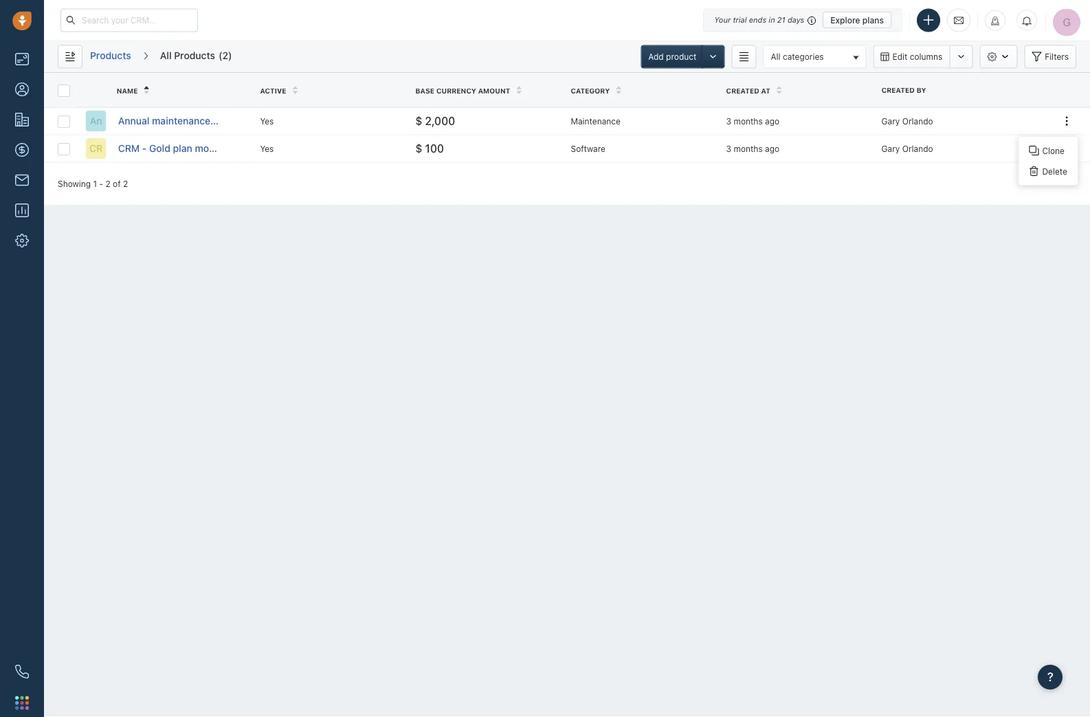 Task type: vqa. For each thing, say whether or not it's contained in the screenshot.
Add
yes



Task type: locate. For each thing, give the bounding box(es) containing it.
products
[[90, 50, 131, 61], [174, 50, 215, 61]]

monthly
[[195, 143, 232, 154]]

- left gold
[[142, 143, 147, 154]]

created left by
[[882, 86, 915, 94]]

-
[[142, 143, 147, 154], [99, 179, 103, 188]]

0 vertical spatial 3
[[727, 116, 732, 126]]

Search your CRM... text field
[[61, 9, 198, 32]]

yes for $ 2,000
[[260, 116, 274, 126]]

2 ago from the top
[[765, 144, 780, 153]]

created at
[[727, 86, 771, 94]]

0 vertical spatial gary
[[882, 116, 900, 126]]

1 gary orlando from the top
[[882, 116, 934, 126]]

1 yes from the top
[[260, 116, 274, 126]]

0 vertical spatial months
[[734, 116, 763, 126]]

1 vertical spatial orlando
[[903, 144, 934, 153]]

all down search your crm... text field
[[160, 50, 172, 61]]

all categories
[[771, 52, 824, 61]]

ago
[[765, 116, 780, 126], [765, 144, 780, 153]]

your
[[715, 15, 731, 24]]

1 gary from the top
[[882, 116, 900, 126]]

- right 1
[[99, 179, 103, 188]]

ago for 2,000
[[765, 116, 780, 126]]

created
[[882, 86, 915, 94], [727, 86, 760, 94]]

1 created from the left
[[882, 86, 915, 94]]

2 3 months ago from the top
[[727, 144, 780, 153]]

created left at
[[727, 86, 760, 94]]

0 vertical spatial orlando
[[903, 116, 934, 126]]

1 3 from the top
[[727, 116, 732, 126]]

filters button
[[1025, 45, 1077, 68]]

2 up 'contract'
[[222, 50, 228, 61]]

1 vertical spatial months
[[734, 144, 763, 153]]

0 horizontal spatial created
[[727, 86, 760, 94]]

100
[[425, 142, 444, 155]]

2 orlando from the top
[[903, 144, 934, 153]]

1 vertical spatial -
[[99, 179, 103, 188]]

annual
[[118, 115, 150, 127]]

0 vertical spatial (sample)
[[254, 115, 294, 127]]

all inside button
[[771, 52, 781, 61]]

0 horizontal spatial products
[[90, 50, 131, 61]]

yes right monthly
[[260, 144, 274, 153]]

(sample)
[[254, 115, 294, 127], [234, 143, 275, 154]]

add product button
[[641, 45, 704, 68]]

$
[[416, 114, 423, 127], [416, 142, 423, 155]]

1 vertical spatial 3 months ago
[[727, 144, 780, 153]]

months for 100
[[734, 144, 763, 153]]

1 vertical spatial gary
[[882, 144, 900, 153]]

2,000
[[425, 114, 455, 127]]

(sample) down active
[[254, 115, 294, 127]]

ends
[[749, 15, 767, 24]]

0 horizontal spatial all
[[160, 50, 172, 61]]

1 vertical spatial 3
[[727, 144, 732, 153]]

at
[[762, 86, 771, 94]]

2 horizontal spatial 2
[[222, 50, 228, 61]]

$ left 100 on the left top of the page
[[416, 142, 423, 155]]

$ for $ 100
[[416, 142, 423, 155]]

1 orlando from the top
[[903, 116, 934, 126]]

1 vertical spatial yes
[[260, 144, 274, 153]]

1 vertical spatial gary orlando
[[882, 144, 934, 153]]

yes down active
[[260, 116, 274, 126]]

2 right of
[[123, 179, 128, 188]]

created for created by
[[882, 86, 915, 94]]

0 vertical spatial yes
[[260, 116, 274, 126]]

)
[[228, 50, 232, 61]]

crm - gold plan monthly (sample) link
[[118, 142, 275, 155]]

edit columns button
[[874, 45, 950, 68]]

(sample) inside crm - gold plan monthly (sample) link
[[234, 143, 275, 154]]

products left (
[[174, 50, 215, 61]]

0 vertical spatial 3 months ago
[[727, 116, 780, 126]]

1 3 months ago from the top
[[727, 116, 780, 126]]

maintenance
[[571, 116, 621, 126]]

explore plans
[[831, 15, 884, 25]]

gold
[[149, 143, 170, 154]]

3 months ago
[[727, 116, 780, 126], [727, 144, 780, 153]]

3
[[727, 116, 732, 126], [727, 144, 732, 153]]

1 horizontal spatial created
[[882, 86, 915, 94]]

0 horizontal spatial 2
[[106, 179, 111, 188]]

all
[[160, 50, 172, 61], [771, 52, 781, 61]]

2 3 from the top
[[727, 144, 732, 153]]

your trial ends in 21 days
[[715, 15, 805, 24]]

2 yes from the top
[[260, 144, 274, 153]]

gary
[[882, 116, 900, 126], [882, 144, 900, 153]]

edit
[[893, 52, 908, 62]]

1 horizontal spatial all
[[771, 52, 781, 61]]

0 vertical spatial $
[[416, 114, 423, 127]]

plans
[[863, 15, 884, 25]]

1 horizontal spatial 2
[[123, 179, 128, 188]]

3 months ago for $ 2,000
[[727, 116, 780, 126]]

products up name
[[90, 50, 131, 61]]

1 months from the top
[[734, 116, 763, 126]]

annual maintenance contract (sample)
[[118, 115, 294, 127]]

3 for 100
[[727, 144, 732, 153]]

category
[[571, 86, 610, 94]]

1 vertical spatial ago
[[765, 144, 780, 153]]

in
[[769, 15, 775, 24]]

2 left of
[[106, 179, 111, 188]]

0 vertical spatial ago
[[765, 116, 780, 126]]

2 gary orlando from the top
[[882, 144, 934, 153]]

1 ago from the top
[[765, 116, 780, 126]]

phone image
[[15, 665, 29, 679]]

active
[[260, 86, 286, 94]]

orlando for $ 2,000
[[903, 116, 934, 126]]

filters
[[1045, 52, 1069, 62]]

1 vertical spatial $
[[416, 142, 423, 155]]

1 vertical spatial (sample)
[[234, 143, 275, 154]]

2 gary from the top
[[882, 144, 900, 153]]

$ 100
[[416, 142, 444, 155]]

annual maintenance contract (sample) link
[[118, 114, 294, 128]]

months for 2,000
[[734, 116, 763, 126]]

2 $ from the top
[[416, 142, 423, 155]]

2
[[222, 50, 228, 61], [106, 179, 111, 188], [123, 179, 128, 188]]

$ left 2,000
[[416, 114, 423, 127]]

orlando
[[903, 116, 934, 126], [903, 144, 934, 153]]

gary orlando
[[882, 116, 934, 126], [882, 144, 934, 153]]

maintenance
[[152, 115, 211, 127]]

(sample) inside annual maintenance contract (sample) link
[[254, 115, 294, 127]]

2 created from the left
[[727, 86, 760, 94]]

yes
[[260, 116, 274, 126], [260, 144, 274, 153]]

all categories button
[[764, 45, 867, 68]]

1 $ from the top
[[416, 114, 423, 127]]

all left 'categories'
[[771, 52, 781, 61]]

amount
[[478, 86, 511, 94]]

of
[[113, 179, 121, 188]]

2 for of
[[106, 179, 111, 188]]

0 vertical spatial -
[[142, 143, 147, 154]]

(
[[219, 50, 222, 61]]

2 months from the top
[[734, 144, 763, 153]]

0 vertical spatial gary orlando
[[882, 116, 934, 126]]

trial
[[733, 15, 747, 24]]

$ 2,000
[[416, 114, 455, 127]]

months
[[734, 116, 763, 126], [734, 144, 763, 153]]

gary for 2,000
[[882, 116, 900, 126]]

(sample) down 'contract'
[[234, 143, 275, 154]]

1 horizontal spatial products
[[174, 50, 215, 61]]

crm
[[118, 143, 140, 154]]



Task type: describe. For each thing, give the bounding box(es) containing it.
2 products from the left
[[174, 50, 215, 61]]

created by
[[882, 86, 927, 94]]

0 horizontal spatial -
[[99, 179, 103, 188]]

columns
[[910, 52, 943, 62]]

showing
[[58, 179, 91, 188]]

3 months ago for $ 100
[[727, 144, 780, 153]]

software
[[571, 144, 606, 153]]

explore plans link
[[823, 12, 892, 28]]

2 for )
[[222, 50, 228, 61]]

$ for $ 2,000
[[416, 114, 423, 127]]

created for created at
[[727, 86, 760, 94]]

explore
[[831, 15, 861, 25]]

cr
[[89, 143, 103, 154]]

all for all categories
[[771, 52, 781, 61]]

crm - gold plan monthly (sample)
[[118, 143, 275, 154]]

1
[[93, 179, 97, 188]]

gary for 100
[[882, 144, 900, 153]]

1 horizontal spatial -
[[142, 143, 147, 154]]

gary orlando for 2,000
[[882, 116, 934, 126]]

by
[[917, 86, 927, 94]]

days
[[788, 15, 805, 24]]

base currency amount
[[416, 86, 511, 94]]

email image
[[954, 15, 964, 26]]

phone element
[[8, 658, 36, 686]]

product
[[666, 52, 697, 62]]

categories
[[783, 52, 824, 61]]

add
[[649, 52, 664, 62]]

3 for 2,000
[[727, 116, 732, 126]]

yes for $ 100
[[260, 144, 274, 153]]

gary orlando for 100
[[882, 144, 934, 153]]

an
[[90, 115, 102, 127]]

1 products from the left
[[90, 50, 131, 61]]

21
[[778, 15, 786, 24]]

plan
[[173, 143, 192, 154]]

contract
[[213, 115, 251, 127]]

edit columns
[[893, 52, 943, 62]]

all products ( 2 )
[[160, 50, 232, 61]]

add product
[[649, 52, 697, 62]]

name
[[117, 86, 138, 94]]

ago for 100
[[765, 144, 780, 153]]

delete
[[1043, 166, 1068, 176]]

showing 1 - 2 of 2
[[58, 179, 128, 188]]

freshworks switcher image
[[15, 696, 29, 710]]

clone
[[1043, 146, 1065, 155]]

currency
[[437, 86, 476, 94]]

products link
[[89, 45, 132, 68]]

base
[[416, 86, 435, 94]]

orlando for $ 100
[[903, 144, 934, 153]]

all for all products ( 2 )
[[160, 50, 172, 61]]



